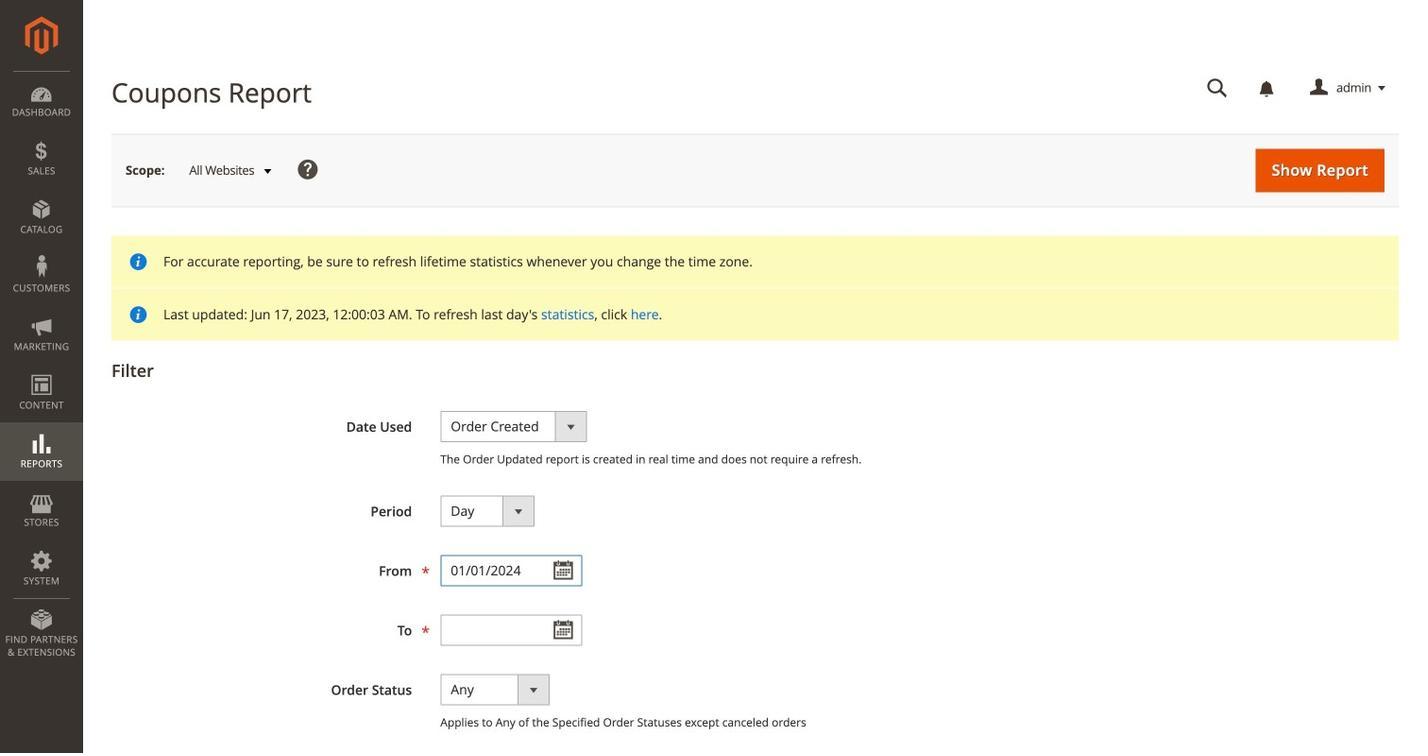 Task type: vqa. For each thing, say whether or not it's contained in the screenshot.
text field
yes



Task type: locate. For each thing, give the bounding box(es) containing it.
None text field
[[1195, 72, 1242, 105]]

magento admin panel image
[[25, 16, 58, 55]]

None text field
[[441, 555, 582, 586], [441, 615, 582, 646], [441, 555, 582, 586], [441, 615, 582, 646]]

menu bar
[[0, 71, 83, 668]]



